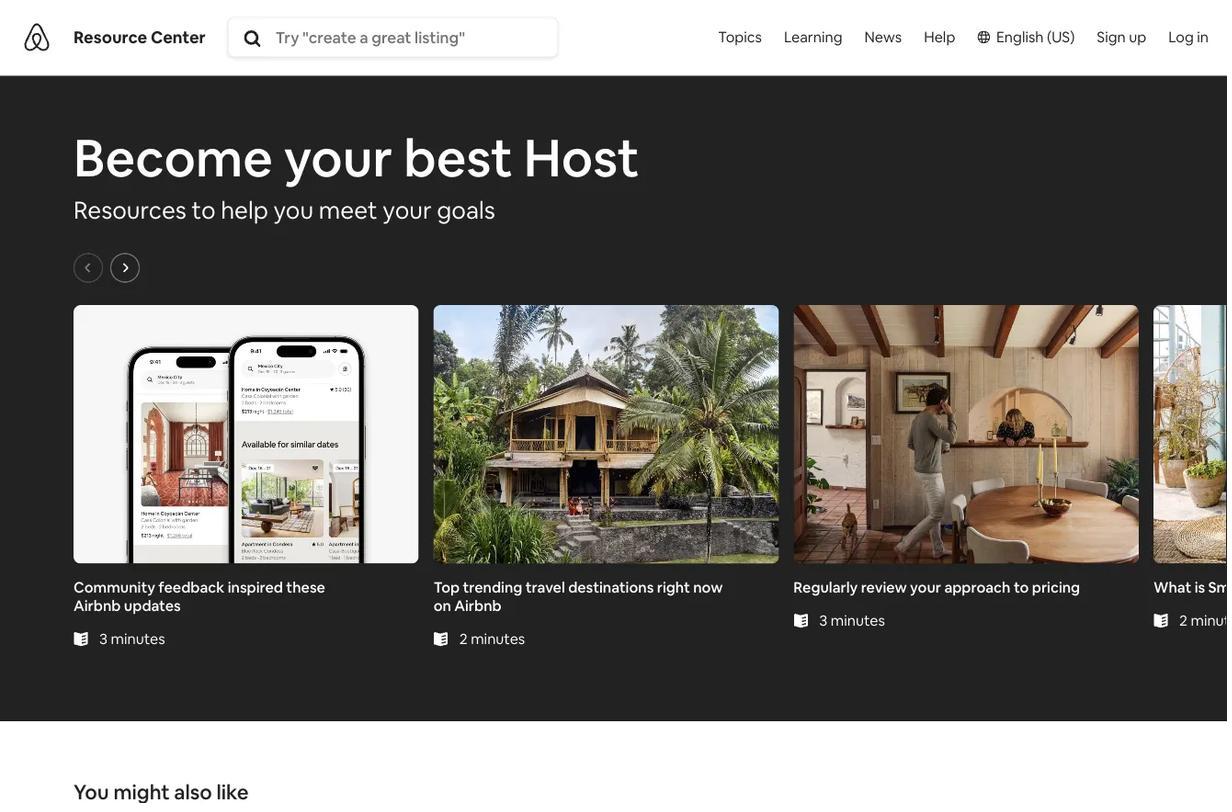 Task type: describe. For each thing, give the bounding box(es) containing it.
destinations
[[568, 578, 654, 597]]

sign up
[[1097, 27, 1147, 46]]

(us)
[[1047, 27, 1075, 46]]

1 vertical spatial your
[[911, 578, 942, 597]]

right
[[657, 578, 690, 597]]

what is sm
[[1154, 578, 1228, 597]]

approach
[[945, 578, 1011, 597]]

feedback
[[159, 578, 225, 597]]

review
[[861, 578, 907, 597]]

3 minutes for community
[[99, 630, 165, 648]]

resource
[[74, 26, 147, 48]]

up
[[1129, 27, 1147, 46]]

2 minutes
[[460, 630, 525, 648]]

these
[[286, 578, 325, 597]]

two people sit on a balcony bench just outside large open windows near potted trees, a table, and a spiral staircase. image
[[1154, 305, 1228, 564]]

best host
[[404, 124, 640, 191]]

now
[[694, 578, 723, 597]]

2 minut
[[1180, 611, 1228, 630]]

help link
[[913, 0, 967, 74]]

2 for 2 minutes
[[460, 630, 468, 648]]

your inside become your best host resources to help you meet your goals
[[284, 124, 393, 191]]

Search text field
[[276, 27, 554, 48]]

sign
[[1097, 27, 1126, 46]]

news
[[865, 27, 902, 46]]

meet
[[319, 194, 378, 225]]

top
[[434, 578, 460, 597]]

resource center
[[74, 26, 206, 48]]

3 for community feedback inspired these airbnb updates
[[99, 630, 108, 648]]

become your best host resources to help you meet your goals
[[74, 124, 640, 225]]

learning
[[784, 27, 843, 46]]

in
[[1198, 27, 1209, 46]]

you
[[274, 194, 314, 225]]

inspired
[[228, 578, 283, 597]]

minutes for review
[[831, 611, 886, 630]]

travel
[[526, 578, 565, 597]]

regularly
[[794, 578, 858, 597]]

resource center link
[[74, 26, 206, 48]]



Task type: vqa. For each thing, say whether or not it's contained in the screenshot.
the right 3
yes



Task type: locate. For each thing, give the bounding box(es) containing it.
log in button
[[1158, 0, 1220, 74]]

minutes for trending
[[471, 630, 525, 648]]

a person holding a mug and a cell phone walks past a dining table toward a bright window as another person looks on. image
[[794, 305, 1139, 564], [794, 305, 1139, 564]]

0 horizontal spatial 3 minutes
[[99, 630, 165, 648]]

minutes down airbnb updates
[[111, 630, 165, 648]]

2 horizontal spatial minutes
[[831, 611, 886, 630]]

your goals
[[383, 194, 495, 225]]

minut
[[1191, 611, 1228, 630]]

become
[[74, 124, 273, 191]]

minutes
[[831, 611, 886, 630], [111, 630, 165, 648], [471, 630, 525, 648]]

0 horizontal spatial 2
[[460, 630, 468, 648]]

0 horizontal spatial 3
[[99, 630, 108, 648]]

community feedback inspired these airbnb updates
[[74, 578, 325, 615]]

3
[[820, 611, 828, 630], [99, 630, 108, 648]]

resources
[[74, 194, 187, 225]]

1 horizontal spatial 3 minutes
[[820, 611, 886, 630]]

trending
[[463, 578, 523, 597]]

2 left minut
[[1180, 611, 1188, 630]]

your up meet
[[284, 124, 393, 191]]

2 down on airbnb on the bottom of the page
[[460, 630, 468, 648]]

2 for 2 minut
[[1180, 611, 1188, 630]]

3 minutes down airbnb updates
[[99, 630, 165, 648]]

3 for regularly review your approach to pricing
[[820, 611, 828, 630]]

side by side phone screens show listings available for the guest's original dates and for checking in a day earlier or later. image
[[74, 305, 419, 564], [74, 305, 419, 564]]

minutes down on airbnb on the bottom of the page
[[471, 630, 525, 648]]

3 down airbnb updates
[[99, 630, 108, 648]]

english (us)
[[997, 27, 1075, 46]]

topics button
[[715, 0, 766, 78]]

1 horizontal spatial your
[[911, 578, 942, 597]]

log in
[[1169, 27, 1209, 46]]

0 vertical spatial your
[[284, 124, 393, 191]]

2
[[1180, 611, 1188, 630], [460, 630, 468, 648]]

minutes for feedback
[[111, 630, 165, 648]]

0 horizontal spatial your
[[284, 124, 393, 191]]

to
[[192, 194, 216, 225]]

news button
[[854, 0, 913, 74]]

3 minutes for regularly
[[820, 611, 886, 630]]

0 horizontal spatial minutes
[[111, 630, 165, 648]]

help
[[924, 27, 956, 46]]

minutes down review
[[831, 611, 886, 630]]

your right review
[[911, 578, 942, 597]]

learning button
[[773, 0, 854, 74]]

community
[[74, 578, 155, 597]]

top trending travel destinations right now on airbnb
[[434, 578, 723, 615]]

log
[[1169, 27, 1194, 46]]

what
[[1154, 578, 1192, 597]]

to pricing
[[1014, 578, 1081, 597]]

1 horizontal spatial 2
[[1180, 611, 1188, 630]]

on airbnb
[[434, 597, 502, 615]]

1 horizontal spatial minutes
[[471, 630, 525, 648]]

three people sit on the front steps of a place listed on airbnb in bali facing large tropical trees and vegetation. image
[[434, 305, 779, 564], [434, 305, 779, 564]]

1 horizontal spatial 3
[[820, 611, 828, 630]]

english
[[997, 27, 1044, 46]]

topics
[[718, 27, 762, 46]]

is
[[1195, 578, 1206, 597]]

3 minutes
[[820, 611, 886, 630], [99, 630, 165, 648]]

sm
[[1209, 578, 1228, 597]]

your
[[284, 124, 393, 191], [911, 578, 942, 597]]

help
[[221, 194, 268, 225]]

english (us) button
[[967, 0, 1086, 74]]

center
[[151, 26, 206, 48]]

airbnb updates
[[74, 597, 181, 615]]

regularly review your approach to pricing
[[794, 578, 1081, 597]]

sign up button
[[1086, 0, 1158, 74]]

3 minutes down regularly
[[820, 611, 886, 630]]

3 down regularly
[[820, 611, 828, 630]]



